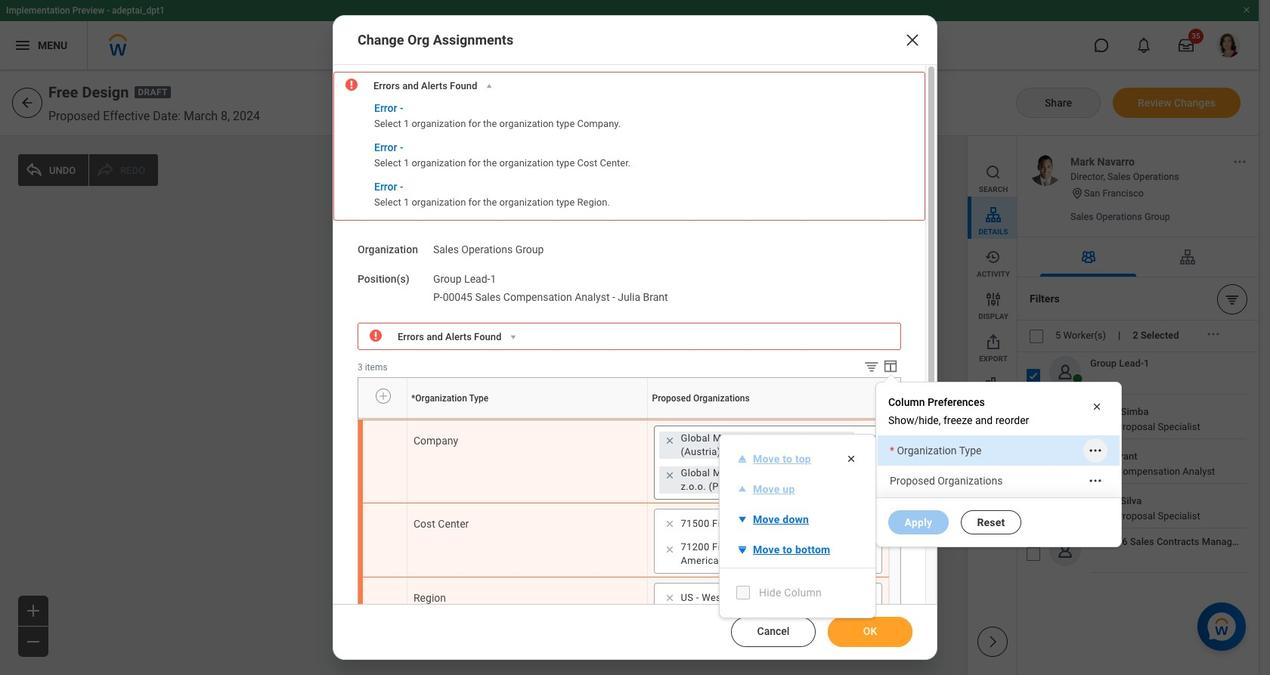 Task type: vqa. For each thing, say whether or not it's contained in the screenshot.
caret down image
yes



Task type: locate. For each thing, give the bounding box(es) containing it.
x small image left 71500
[[663, 516, 678, 532]]

cost left center.
[[578, 157, 598, 169]]

1 vertical spatial field
[[713, 541, 735, 553]]

0 horizontal spatial type
[[412, 418, 414, 419]]

2 for from the top
[[469, 157, 481, 169]]

for up sales operations group element
[[469, 197, 481, 208]]

2 move from the top
[[753, 483, 780, 496]]

2 vertical spatial error - link
[[374, 181, 404, 194]]

1 global from the top
[[681, 432, 711, 444]]

2 vertical spatial for
[[469, 197, 481, 208]]

1 field from the top
[[713, 518, 735, 529]]

error - link for error - select 1 organization for the organization type region.
[[374, 181, 404, 194]]

x small image inside global modern services gmbh (austria), press delete to clear value. option
[[663, 433, 678, 448]]

type left the region.
[[556, 197, 575, 208]]

implementation preview -   adeptai_dpt1
[[6, 5, 165, 16]]

2 error from the top
[[374, 141, 397, 154]]

for for error - select 1 organization for the organization type cost center.
[[469, 157, 481, 169]]

p- down the "group lead-1" element on the top of the page
[[433, 291, 443, 304]]

1 vertical spatial alerts
[[446, 331, 472, 343]]

sales up marco
[[1091, 466, 1115, 477]]

sales operations group
[[541, 209, 645, 221], [1071, 211, 1171, 222], [433, 243, 544, 256]]

0 horizontal spatial related actions image
[[734, 593, 744, 603]]

for inside error - select 1 organization for the organization type cost center.
[[469, 157, 481, 169]]

0 vertical spatial cost
[[578, 157, 598, 169]]

3 type from the top
[[556, 197, 575, 208]]

2 specialist from the top
[[1158, 511, 1201, 522]]

1 select from the top
[[374, 118, 401, 129]]

alerts down 00045
[[446, 331, 472, 343]]

1 horizontal spatial group lead-1
[[1091, 358, 1150, 369]]

1 vertical spatial p-
[[1091, 536, 1100, 548]]

change
[[358, 32, 404, 48]]

cancel button
[[731, 617, 816, 648]]

1 horizontal spatial exclamation image
[[370, 331, 381, 342]]

1 horizontal spatial caret up image
[[735, 482, 750, 497]]

p- down marco
[[1091, 536, 1100, 548]]

1 move from the top
[[753, 453, 780, 465]]

0 horizontal spatial cost
[[414, 518, 436, 530]]

sales up caret bottom image
[[737, 518, 763, 529]]

the inside the error - select 1 organization for the organization type company.
[[483, 118, 497, 129]]

top
[[796, 453, 812, 465]]

1 items selected for proposed organizations list box from the top
[[655, 429, 859, 497]]

notifications large image
[[1137, 38, 1152, 53]]

row element containing *
[[359, 378, 893, 419]]

and down org
[[403, 80, 419, 92]]

free
[[48, 83, 78, 101]]

found down the "group lead-1" element on the top of the page
[[474, 331, 502, 343]]

proposal
[[1117, 421, 1156, 433], [1117, 511, 1156, 522]]

global for (austria)
[[681, 432, 711, 444]]

details
[[979, 228, 1009, 236]]

services inside global modern services gmbh (austria)
[[751, 432, 790, 444]]

specialist up julia brant sales compensation analyst
[[1158, 421, 1201, 433]]

row element
[[359, 378, 893, 419], [359, 420, 889, 503], [359, 503, 889, 577], [359, 577, 889, 642]]

x small image inside global modern services sp. z.o.o. (poland), press delete to clear value. option
[[663, 468, 678, 483]]

preferences
[[928, 396, 985, 409]]

proposed organizations up apply button
[[890, 475, 1003, 487]]

group up 00045
[[433, 273, 462, 285]]

3 items
[[358, 362, 388, 373]]

reset button
[[961, 511, 1022, 535]]

column inside column preferences show/hide, freeze and reorder
[[889, 396, 925, 409]]

0 vertical spatial type
[[469, 393, 489, 404]]

julia
[[618, 291, 641, 304], [1091, 451, 1112, 462]]

field left caret bottom image
[[713, 541, 735, 553]]

71200 field sales - north america
[[681, 541, 797, 566]]

0 horizontal spatial and
[[403, 80, 419, 92]]

caret top image
[[735, 452, 750, 467]]

compensation for 00045
[[504, 291, 572, 304]]

group down "mark navarro director, sales operations"
[[1145, 211, 1171, 222]]

group lead-1 inside items selected list
[[433, 273, 496, 285]]

71200 field sales - north america element
[[681, 541, 828, 568]]

1 inside items selected list
[[490, 273, 496, 285]]

type down freeze
[[960, 445, 982, 457]]

type left company.
[[556, 118, 575, 129]]

related actions image up marco
[[1088, 474, 1104, 489]]

user image for group lead-1
[[1056, 362, 1076, 382]]

prompts image
[[861, 431, 879, 449], [861, 588, 879, 606]]

for inside error - select 1 organization for the organization type region.
[[469, 197, 481, 208]]

sales operations group up the "group lead-1" element on the top of the page
[[433, 243, 544, 256]]

sales inside "mark navarro director, sales operations"
[[1108, 171, 1131, 182]]

us
[[681, 592, 694, 603]]

to left top
[[783, 453, 793, 465]]

error inside error - select 1 organization for the organization type cost center.
[[374, 141, 397, 154]]

cost
[[578, 157, 598, 169], [414, 518, 436, 530]]

1 inside error - select 1 organization for the organization type cost center.
[[404, 157, 409, 169]]

1 vertical spatial *
[[890, 445, 895, 457]]

row element containing company
[[359, 420, 889, 503]]

0 vertical spatial p-
[[433, 291, 443, 304]]

2 items selected for proposed organizations list box from the top
[[655, 512, 859, 571]]

proposal down simba
[[1117, 421, 1156, 433]]

global modern services sp. z.o.o. (poland) element
[[681, 466, 828, 494]]

0 vertical spatial to
[[783, 453, 793, 465]]

global up (austria)
[[681, 432, 711, 444]]

2 x small image from the top
[[663, 468, 678, 483]]

operations
[[1134, 171, 1180, 182], [568, 209, 616, 221], [1097, 211, 1143, 222], [462, 243, 513, 256]]

items selected for proposed organizations list box
[[655, 429, 859, 497], [655, 512, 859, 571]]

user image for p-00046 sales contracts manager (unfille
[[1056, 541, 1076, 561]]

4 row element from the top
[[359, 577, 889, 642]]

compensation for brant
[[1117, 466, 1181, 477]]

specialist for marco silva sales proposal specialist
[[1158, 511, 1201, 522]]

0 horizontal spatial caret up image
[[484, 81, 495, 92]]

type inside the error - select 1 organization for the organization type company.
[[556, 118, 575, 129]]

0 horizontal spatial francisco
[[569, 229, 609, 239]]

proposal inside marco silva sales proposal specialist
[[1117, 511, 1156, 522]]

1 vertical spatial select
[[374, 157, 401, 169]]

- inside error - select 1 organization for the organization type cost center.
[[400, 141, 404, 154]]

free design
[[48, 83, 129, 101]]

analyst for julia brant sales compensation analyst
[[1183, 466, 1216, 477]]

sales inside items selected list
[[475, 291, 501, 304]]

type for error - select 1 organization for the organization type company.
[[556, 118, 575, 129]]

0 vertical spatial alerts
[[421, 80, 448, 92]]

san francisco down the region.
[[552, 229, 609, 239]]

71200 field sales - north america, press delete to clear value. option
[[660, 541, 855, 568]]

san francisco down "mark navarro director, sales operations"
[[1085, 187, 1144, 199]]

* inside dialog
[[890, 445, 895, 457]]

type up organization type proposed organizations
[[469, 393, 489, 404]]

sales down error - select 1 organization for the organization type region.
[[541, 209, 565, 221]]

errors and alerts found down 00045
[[398, 331, 502, 343]]

mark navarro director, sales operations
[[1071, 156, 1180, 182]]

items selected for proposed organizations list box containing 71500 field sales - latam
[[655, 512, 859, 571]]

field
[[713, 518, 735, 529], [713, 541, 735, 553]]

x small image left us
[[663, 591, 678, 606]]

sales down marco
[[1091, 511, 1115, 522]]

group lead-1 down |
[[1091, 358, 1150, 369]]

error for error - select 1 organization for the organization type company.
[[374, 102, 397, 114]]

select for error - select 1 organization for the organization type cost center.
[[374, 157, 401, 169]]

2 type from the top
[[556, 157, 575, 169]]

p- inside items selected list
[[433, 291, 443, 304]]

select
[[374, 118, 401, 129], [374, 157, 401, 169], [374, 197, 401, 208]]

the inside error - select 1 organization for the organization type region.
[[483, 197, 497, 208]]

1 vertical spatial errors and alerts found
[[398, 331, 502, 343]]

field inside 71200 field sales - north america
[[713, 541, 735, 553]]

sales down 71500 field sales - latam, press delete to clear value. "option" at the right
[[737, 541, 763, 553]]

undo l image
[[25, 161, 43, 179]]

services for sp.
[[751, 467, 790, 479]]

global inside global modern services gmbh (austria)
[[681, 432, 711, 444]]

contact card matrix manager image
[[1080, 248, 1098, 266]]

0 vertical spatial items selected for proposed organizations list box
[[655, 429, 859, 497]]

error - link for error - select 1 organization for the organization type company.
[[374, 102, 404, 116]]

caret down image
[[509, 332, 519, 343], [735, 512, 750, 527]]

* organization type up the organization type button
[[411, 393, 489, 404]]

1 prompts image from the top
[[861, 431, 879, 449]]

proposed organizations inside dialog
[[890, 475, 1003, 487]]

dialog
[[876, 367, 1123, 548]]

user image
[[1056, 362, 1076, 382], [1056, 541, 1076, 561]]

proposed
[[48, 109, 100, 123], [652, 393, 691, 404], [649, 418, 652, 419], [890, 475, 936, 487]]

0 vertical spatial organizations
[[694, 393, 750, 404]]

march
[[184, 109, 218, 123]]

x small image left simba
[[1090, 399, 1105, 415]]

organization type proposed organizations
[[408, 418, 657, 419]]

move
[[753, 453, 780, 465], [753, 483, 780, 496], [753, 514, 780, 526], [753, 544, 780, 556]]

sales down darius
[[1091, 421, 1115, 433]]

x small image inside 71200 field sales - north america, press delete to clear value. option
[[663, 542, 678, 557]]

org
[[408, 32, 430, 48]]

1 inside the error - select 1 organization for the organization type company.
[[404, 118, 409, 129]]

x small image inside 71500 field sales - latam, press delete to clear value. "option"
[[663, 516, 678, 532]]

- inside the error - select 1 organization for the organization type company.
[[400, 102, 404, 114]]

3 for from the top
[[469, 197, 481, 208]]

search image
[[444, 36, 462, 54]]

cancel
[[758, 626, 790, 638]]

caret up image inside move up button
[[735, 482, 750, 497]]

71500 field sales - latam, press delete to clear value. option
[[660, 515, 830, 533]]

3 row element from the top
[[359, 503, 889, 577]]

click to view/edit grid preferences image
[[883, 358, 899, 374]]

company.
[[578, 118, 621, 129]]

0 vertical spatial caret up image
[[484, 81, 495, 92]]

2 vertical spatial organizations
[[938, 475, 1003, 487]]

close environment banner image
[[1243, 5, 1252, 14]]

error for error - select 1 organization for the organization type region.
[[374, 181, 397, 193]]

global up z.o.o.
[[681, 467, 711, 479]]

0 vertical spatial caret down image
[[509, 332, 519, 343]]

services up move to top button
[[751, 432, 790, 444]]

1 vertical spatial caret up image
[[735, 482, 750, 497]]

2 global from the top
[[681, 467, 711, 479]]

1 horizontal spatial proposed organizations
[[890, 475, 1003, 487]]

1 horizontal spatial caret down image
[[735, 512, 750, 527]]

1 vertical spatial julia
[[1091, 451, 1112, 462]]

alerts down 'search' "icon"
[[421, 80, 448, 92]]

related actions image right west
[[734, 593, 744, 603]]

0 vertical spatial error - link
[[374, 102, 404, 116]]

1 vertical spatial global
[[681, 467, 711, 479]]

1 vertical spatial proposal
[[1117, 511, 1156, 522]]

modern up (poland)
[[713, 467, 748, 479]]

for for error - select 1 organization for the organization type region.
[[469, 197, 481, 208]]

modern inside "global modern services sp. z.o.o. (poland)"
[[713, 467, 748, 479]]

san down the director,
[[1085, 187, 1101, 199]]

* organization type
[[411, 393, 489, 404], [890, 445, 982, 457]]

1 vertical spatial prompts image
[[861, 588, 879, 606]]

move inside button
[[753, 483, 780, 496]]

services up move up
[[751, 467, 790, 479]]

to left bottom
[[783, 544, 793, 556]]

sales operations group element
[[433, 240, 544, 256]]

2 error - link from the top
[[374, 141, 404, 155]]

operations down navarro
[[1134, 171, 1180, 182]]

for up error - select 1 organization for the organization type region.
[[469, 157, 481, 169]]

1 row element from the top
[[359, 378, 893, 419]]

and inside column preferences show/hide, freeze and reorder
[[976, 415, 993, 427]]

column up show/hide,
[[889, 396, 925, 409]]

specialist inside marco silva sales proposal specialist
[[1158, 511, 1201, 522]]

caret up image
[[484, 81, 495, 92], [735, 482, 750, 497]]

1 horizontal spatial type
[[469, 393, 489, 404]]

1 horizontal spatial p-
[[1091, 536, 1100, 548]]

* organization type down show/hide,
[[890, 445, 982, 457]]

x image
[[904, 31, 922, 49]]

2 select from the top
[[374, 157, 401, 169]]

move up button
[[729, 477, 804, 502]]

marco silva sales proposal specialist
[[1091, 495, 1201, 522]]

2 proposal from the top
[[1117, 511, 1156, 522]]

west
[[702, 592, 725, 603]]

1 inside error - select 1 organization for the organization type region.
[[404, 197, 409, 208]]

0 vertical spatial error
[[374, 102, 397, 114]]

prompts image right gmbh
[[861, 431, 879, 449]]

and down 00045
[[427, 331, 443, 343]]

* down show/hide,
[[890, 445, 895, 457]]

items selected for proposed organizations list box for company
[[655, 429, 859, 497]]

1 to from the top
[[783, 453, 793, 465]]

show/hide,
[[889, 415, 941, 427]]

user image down 5
[[1056, 362, 1076, 382]]

errors down change
[[374, 80, 400, 92]]

exclamation image
[[346, 79, 357, 91], [370, 331, 381, 342]]

proposed effective date: march 8, 2024
[[48, 109, 260, 123]]

column right hide on the right of the page
[[785, 587, 822, 599]]

proposal inside darius simba sales proposal specialist
[[1117, 421, 1156, 433]]

* up the organization type button
[[411, 393, 416, 404]]

assignments
[[433, 32, 514, 48]]

1 vertical spatial services
[[751, 467, 790, 479]]

organization
[[358, 243, 418, 256], [416, 393, 467, 404], [408, 418, 412, 419], [897, 445, 957, 457]]

compensation down sales operations group element
[[504, 291, 572, 304]]

global modern services gmbh (austria), press delete to clear value. option
[[660, 432, 855, 459]]

errors for bottommost exclamation image
[[398, 331, 424, 343]]

move to bottom button
[[729, 538, 840, 562]]

1 vertical spatial user image
[[1056, 541, 1076, 561]]

organization type button
[[408, 418, 415, 419]]

8,
[[221, 109, 230, 123]]

date:
[[153, 109, 181, 123]]

global inside "global modern services sp. z.o.o. (poland)"
[[681, 467, 711, 479]]

the up error - select 1 organization for the organization type cost center.
[[483, 118, 497, 129]]

x small image inside us - west, press delete to clear value. "option"
[[663, 591, 678, 606]]

0 vertical spatial select
[[374, 118, 401, 129]]

to inside button
[[783, 544, 793, 556]]

compensation up silva
[[1117, 466, 1181, 477]]

p- for 00045
[[433, 291, 443, 304]]

to for bottom
[[783, 544, 793, 556]]

1 vertical spatial specialist
[[1158, 511, 1201, 522]]

user image left 00046
[[1056, 541, 1076, 561]]

modern up caret top icon
[[713, 432, 748, 444]]

2 horizontal spatial type
[[960, 445, 982, 457]]

1 vertical spatial type
[[556, 157, 575, 169]]

found down 'search' "icon"
[[450, 80, 478, 92]]

francisco
[[1103, 187, 1144, 199], [569, 229, 609, 239]]

0 vertical spatial global
[[681, 432, 711, 444]]

type for error - select 1 organization for the organization type cost center.
[[556, 157, 575, 169]]

1 error - link from the top
[[374, 102, 404, 116]]

org chart image
[[1179, 248, 1197, 266], [541, 251, 552, 262]]

redo button
[[89, 154, 158, 186]]

services inside "global modern services sp. z.o.o. (poland)"
[[751, 467, 790, 479]]

apply button
[[889, 511, 949, 535]]

found
[[450, 80, 478, 92], [474, 331, 502, 343]]

inbox large image
[[1179, 38, 1194, 53]]

2 field from the top
[[713, 541, 735, 553]]

p-00045 sales compensation analyst - julia brant
[[433, 291, 668, 304]]

1 vertical spatial error - link
[[374, 141, 404, 155]]

0 vertical spatial prompts image
[[861, 431, 879, 449]]

down
[[783, 514, 810, 526]]

3 x small image from the top
[[663, 516, 678, 532]]

prompts image for region
[[861, 588, 879, 606]]

field for 71200
[[713, 541, 735, 553]]

1 error from the top
[[374, 102, 397, 114]]

error inside the error - select 1 organization for the organization type company.
[[374, 102, 397, 114]]

x small image right top
[[844, 452, 859, 467]]

1 vertical spatial caret down image
[[735, 512, 750, 527]]

1 specialist from the top
[[1158, 421, 1201, 433]]

2 modern from the top
[[713, 467, 748, 479]]

1 horizontal spatial francisco
[[1103, 187, 1144, 199]]

2 row element from the top
[[359, 420, 889, 503]]

profile logan mcneil element
[[1208, 29, 1250, 62]]

caret down image up caret bottom image
[[735, 512, 750, 527]]

5 worker(s)
[[1056, 330, 1107, 342]]

review changes button
[[1113, 88, 1241, 118]]

and for bottommost exclamation image
[[427, 331, 443, 343]]

select inside error - select 1 organization for the organization type cost center.
[[374, 157, 401, 169]]

1 vertical spatial analyst
[[1183, 466, 1216, 477]]

to inside button
[[783, 453, 793, 465]]

the
[[483, 118, 497, 129], [483, 157, 497, 169], [483, 197, 497, 208]]

related actions image
[[1233, 154, 1248, 169], [1206, 327, 1221, 342], [1088, 443, 1104, 458], [452, 594, 462, 604]]

analyst inside items selected list
[[575, 291, 610, 304]]

errors
[[374, 80, 400, 92], [398, 331, 424, 343]]

proposed organizations
[[652, 393, 750, 404], [890, 475, 1003, 487]]

operations inside change org assignments dialog
[[462, 243, 513, 256]]

1 vertical spatial x small image
[[844, 452, 859, 467]]

select inside error - select 1 organization for the organization type region.
[[374, 197, 401, 208]]

2 prompts image from the top
[[861, 588, 879, 606]]

0 vertical spatial the
[[483, 118, 497, 129]]

the up error - select 1 organization for the organization type region.
[[483, 157, 497, 169]]

1 horizontal spatial x small image
[[844, 452, 859, 467]]

darius
[[1091, 406, 1119, 418]]

1 vertical spatial errors
[[398, 331, 424, 343]]

2 user image from the top
[[1056, 541, 1076, 561]]

arrow left image
[[20, 95, 35, 110]]

move inside button
[[753, 544, 780, 556]]

0 vertical spatial proposed organizations
[[652, 393, 750, 404]]

0 vertical spatial san
[[1085, 187, 1101, 199]]

modern
[[713, 432, 748, 444], [713, 467, 748, 479]]

2 vertical spatial the
[[483, 197, 497, 208]]

1 vertical spatial brant
[[1114, 451, 1138, 462]]

0 vertical spatial field
[[713, 518, 735, 529]]

alerts
[[421, 80, 448, 92], [446, 331, 472, 343]]

x small image for global modern services sp. z.o.o. (poland)
[[663, 468, 678, 483]]

2 vertical spatial x small image
[[663, 591, 678, 606]]

1 horizontal spatial brant
[[1114, 451, 1138, 462]]

share button
[[1017, 88, 1101, 118]]

tab list
[[1018, 238, 1260, 278]]

1 horizontal spatial column
[[889, 396, 925, 409]]

x small image left z.o.o.
[[663, 468, 678, 483]]

0 horizontal spatial compensation
[[504, 291, 572, 304]]

4 x small image from the top
[[663, 542, 678, 557]]

0 vertical spatial group lead-1
[[433, 273, 496, 285]]

sales right 00045
[[475, 291, 501, 304]]

3 the from the top
[[483, 197, 497, 208]]

0 horizontal spatial san francisco
[[552, 229, 609, 239]]

specialist up contracts
[[1158, 511, 1201, 522]]

x small image left (austria)
[[663, 433, 678, 448]]

1 vertical spatial to
[[783, 544, 793, 556]]

type inside error - select 1 organization for the organization type region.
[[556, 197, 575, 208]]

to
[[783, 453, 793, 465], [783, 544, 793, 556]]

undo button
[[18, 154, 89, 186]]

operations up the "group lead-1" element on the top of the page
[[462, 243, 513, 256]]

move for move to bottom
[[753, 544, 780, 556]]

0 vertical spatial and
[[403, 80, 419, 92]]

and for the topmost exclamation image
[[403, 80, 419, 92]]

- inside items selected list
[[613, 291, 616, 304]]

contracts
[[1157, 536, 1200, 548]]

3 move from the top
[[753, 514, 780, 526]]

type for error - select 1 organization for the organization type region.
[[556, 197, 575, 208]]

0 vertical spatial *
[[411, 393, 416, 404]]

1 for from the top
[[469, 118, 481, 129]]

group lead-1 up 00045
[[433, 273, 496, 285]]

* inside change org assignments dialog
[[411, 393, 416, 404]]

chevron right image
[[985, 635, 1000, 650]]

2 services from the top
[[751, 467, 790, 479]]

2 the from the top
[[483, 157, 497, 169]]

reset
[[978, 517, 1006, 529]]

the up sales operations group element
[[483, 197, 497, 208]]

san
[[1085, 187, 1101, 199], [552, 229, 567, 239]]

2 horizontal spatial and
[[976, 415, 993, 427]]

error - link
[[374, 102, 404, 116], [374, 141, 404, 155], [374, 181, 404, 194]]

2 vertical spatial type
[[556, 197, 575, 208]]

julia inside julia brant sales compensation analyst
[[1091, 451, 1112, 462]]

3 select from the top
[[374, 197, 401, 208]]

francisco down the region.
[[569, 229, 609, 239]]

1 type from the top
[[556, 118, 575, 129]]

lead- inside items selected list
[[465, 273, 490, 285]]

sales down navarro
[[1108, 171, 1131, 182]]

0 vertical spatial errors and alerts found
[[374, 80, 478, 92]]

analyst inside julia brant sales compensation analyst
[[1183, 466, 1216, 477]]

2 to from the top
[[783, 544, 793, 556]]

field inside "option"
[[713, 518, 735, 529]]

3 error from the top
[[374, 181, 397, 193]]

services for gmbh
[[751, 432, 790, 444]]

0 horizontal spatial organizations
[[652, 418, 657, 419]]

for inside the error - select 1 organization for the organization type company.
[[469, 118, 481, 129]]

1 horizontal spatial related actions image
[[1088, 474, 1104, 489]]

menu
[[968, 136, 1017, 408]]

the for error - select 1 organization for the organization type cost center.
[[483, 157, 497, 169]]

1 user image from the top
[[1056, 362, 1076, 382]]

1 vertical spatial organizations
[[652, 418, 657, 419]]

compensation inside items selected list
[[504, 291, 572, 304]]

0 horizontal spatial p-
[[433, 291, 443, 304]]

type left center.
[[556, 157, 575, 169]]

x small image left 71200
[[663, 542, 678, 557]]

cost left center
[[414, 518, 436, 530]]

x small image
[[1090, 399, 1105, 415], [844, 452, 859, 467], [663, 591, 678, 606]]

change org assignments
[[358, 32, 514, 48]]

1 proposal from the top
[[1117, 421, 1156, 433]]

1 the from the top
[[483, 118, 497, 129]]

analyst
[[575, 291, 610, 304], [1183, 466, 1216, 477]]

1 x small image from the top
[[663, 433, 678, 448]]

move to top
[[753, 453, 812, 465]]

move for move up
[[753, 483, 780, 496]]

san up items selected list
[[552, 229, 567, 239]]

1 horizontal spatial and
[[427, 331, 443, 343]]

0 horizontal spatial brant
[[643, 291, 668, 304]]

for up error - select 1 organization for the organization type cost center.
[[469, 118, 481, 129]]

1 horizontal spatial san francisco
[[1085, 187, 1144, 199]]

error inside error - select 1 organization for the organization type region.
[[374, 181, 397, 193]]

field right 71500
[[713, 518, 735, 529]]

adeptai_dpt1
[[112, 5, 165, 16]]

errors and alerts found down org
[[374, 80, 478, 92]]

0 vertical spatial services
[[751, 432, 790, 444]]

center.
[[600, 157, 631, 169]]

toolbar inside change org assignments dialog
[[852, 358, 902, 378]]

type inside error - select 1 organization for the organization type cost center.
[[556, 157, 575, 169]]

x small image
[[663, 433, 678, 448], [663, 468, 678, 483], [663, 516, 678, 532], [663, 542, 678, 557]]

prompts image up 'ok'
[[861, 588, 879, 606]]

sales inside darius simba sales proposal specialist
[[1091, 421, 1115, 433]]

modern for z.o.o.
[[713, 467, 748, 479]]

error
[[374, 102, 397, 114], [374, 141, 397, 154], [374, 181, 397, 193]]

1 vertical spatial type
[[412, 418, 414, 419]]

0 vertical spatial julia
[[618, 291, 641, 304]]

for for error - select 1 organization for the organization type company.
[[469, 118, 481, 129]]

1 services from the top
[[751, 432, 790, 444]]

0 vertical spatial compensation
[[504, 291, 572, 304]]

error - link for error - select 1 organization for the organization type cost center.
[[374, 141, 404, 155]]

the for error - select 1 organization for the organization type region.
[[483, 197, 497, 208]]

modern for (austria)
[[713, 432, 748, 444]]

3 error - link from the top
[[374, 181, 404, 194]]

1 for error - select 1 organization for the organization type company.
[[404, 118, 409, 129]]

proposal down silva
[[1117, 511, 1156, 522]]

lead- down 2
[[1120, 358, 1145, 369]]

the for error - select 1 organization for the organization type company.
[[483, 118, 497, 129]]

errors down 'position(s)'
[[398, 331, 424, 343]]

brant
[[643, 291, 668, 304], [1114, 451, 1138, 462]]

field for 71500
[[713, 518, 735, 529]]

caret down image down p-00045 sales compensation analyst - julia brant
[[509, 332, 519, 343]]

the inside error - select 1 organization for the organization type cost center.
[[483, 157, 497, 169]]

1 horizontal spatial julia
[[1091, 451, 1112, 462]]

compensation inside julia brant sales compensation analyst
[[1117, 466, 1181, 477]]

0 horizontal spatial * organization type
[[411, 393, 489, 404]]

p-00045 sales compensation analyst - julia brant element
[[433, 288, 668, 304]]

caret bottom image
[[735, 542, 750, 558]]

items selected for proposed organizations list box containing global modern services gmbh (austria)
[[655, 429, 859, 497]]

1
[[404, 118, 409, 129], [404, 157, 409, 169], [404, 197, 409, 208], [490, 273, 496, 285], [1144, 358, 1150, 369]]

location image
[[1071, 187, 1085, 200]]

brant inside items selected list
[[643, 291, 668, 304]]

lead- up 00045
[[465, 273, 490, 285]]

sp.
[[793, 467, 807, 479]]

1 modern from the top
[[713, 432, 748, 444]]

proposed organizations up proposed organizations button
[[652, 393, 750, 404]]

toolbar
[[852, 358, 902, 378]]

- inside 71200 field sales - north america
[[765, 541, 768, 553]]

0 horizontal spatial analyst
[[575, 291, 610, 304]]

0 vertical spatial brant
[[643, 291, 668, 304]]

center
[[438, 518, 469, 530]]

related actions image
[[1088, 474, 1104, 489], [734, 593, 744, 603]]

and down reports
[[976, 415, 993, 427]]

gmbh
[[793, 432, 822, 444]]

francisco down "mark navarro director, sales operations"
[[1103, 187, 1144, 199]]

0 vertical spatial type
[[556, 118, 575, 129]]

1 horizontal spatial analyst
[[1183, 466, 1216, 477]]

modern inside global modern services gmbh (austria)
[[713, 432, 748, 444]]

services
[[751, 432, 790, 444], [751, 467, 790, 479]]

latam
[[771, 518, 804, 529]]

type up company
[[412, 418, 414, 419]]

operations down "mark navarro director, sales operations"
[[1097, 211, 1143, 222]]

4 move from the top
[[753, 544, 780, 556]]

2 vertical spatial select
[[374, 197, 401, 208]]

1 horizontal spatial organizations
[[694, 393, 750, 404]]

proposal for darius simba
[[1117, 421, 1156, 433]]

select inside the error - select 1 organization for the organization type company.
[[374, 118, 401, 129]]

specialist inside darius simba sales proposal specialist
[[1158, 421, 1201, 433]]



Task type: describe. For each thing, give the bounding box(es) containing it.
worker(s)
[[1064, 330, 1107, 342]]

sales up the "group lead-1" element on the top of the page
[[433, 243, 459, 256]]

specialist for darius simba sales proposal specialist
[[1158, 421, 1201, 433]]

us - west, press delete to clear value. option
[[660, 589, 752, 607]]

activity
[[977, 270, 1011, 278]]

display
[[979, 312, 1009, 321]]

navarro
[[1098, 156, 1135, 168]]

dialog containing column preferences
[[876, 367, 1123, 548]]

0 horizontal spatial san
[[552, 229, 567, 239]]

sales operations group inside change org assignments dialog
[[433, 243, 544, 256]]

sales inside julia brant sales compensation analyst
[[1091, 466, 1115, 477]]

selected
[[1141, 330, 1180, 342]]

error - select 1 organization for the organization type cost center.
[[374, 141, 631, 169]]

freeze
[[944, 415, 973, 427]]

cost inside error - select 1 organization for the organization type cost center.
[[578, 157, 598, 169]]

filter image
[[1225, 292, 1241, 307]]

caret down image inside move down button
[[735, 512, 750, 527]]

undo r image
[[96, 161, 114, 179]]

operations down the region.
[[568, 209, 616, 221]]

0 vertical spatial found
[[450, 80, 478, 92]]

1 vertical spatial francisco
[[569, 229, 609, 239]]

changes
[[1175, 97, 1216, 109]]

menu containing search
[[968, 136, 1017, 408]]

3
[[358, 362, 363, 373]]

1 vertical spatial found
[[474, 331, 502, 343]]

x small image for 71500 field sales - latam
[[663, 516, 678, 532]]

group down worker(s) in the right of the page
[[1091, 358, 1117, 369]]

1 horizontal spatial * organization type
[[890, 445, 982, 457]]

proposed inside dialog
[[890, 475, 936, 487]]

group up items selected list
[[516, 243, 544, 256]]

0 vertical spatial exclamation image
[[346, 79, 357, 91]]

2024
[[233, 109, 260, 123]]

review changes
[[1138, 97, 1216, 109]]

ok
[[864, 626, 878, 638]]

select for error - select 1 organization for the organization type region.
[[374, 197, 401, 208]]

global modern services sp. z.o.o. (poland)
[[681, 467, 807, 492]]

us - west
[[681, 592, 725, 603]]

error - select 1 organization for the organization type company.
[[374, 102, 621, 129]]

redo
[[120, 165, 145, 176]]

sales operations group down the region.
[[541, 209, 645, 221]]

type inside dialog
[[960, 445, 982, 457]]

plus image
[[378, 389, 389, 403]]

1 horizontal spatial san
[[1085, 187, 1101, 199]]

errors and alerts found for the topmost exclamation image
[[374, 80, 478, 92]]

select for error - select 1 organization for the organization type company.
[[374, 118, 401, 129]]

preview
[[72, 5, 105, 16]]

error - select 1 organization for the organization type region.
[[374, 181, 610, 208]]

group lead-1 element
[[433, 270, 496, 285]]

group inside items selected list
[[433, 273, 462, 285]]

0 horizontal spatial column
[[785, 587, 822, 599]]

0 vertical spatial san francisco
[[1085, 187, 1144, 199]]

71200
[[681, 541, 710, 553]]

group down center.
[[618, 209, 645, 221]]

(austria)
[[681, 446, 721, 457]]

00045
[[443, 291, 473, 304]]

sales inside 71200 field sales - north america
[[737, 541, 763, 553]]

ok button
[[828, 617, 913, 648]]

share
[[1045, 97, 1073, 109]]

north
[[771, 541, 797, 553]]

global modern services sp. z.o.o. (poland), press delete to clear value. option
[[660, 466, 855, 494]]

x small image for 71200 field sales - north america
[[663, 542, 678, 557]]

region.
[[578, 197, 610, 208]]

sales inside marco silva sales proposal specialist
[[1091, 511, 1115, 522]]

change org assignments dialog
[[333, 15, 938, 673]]

71500 field sales - latam element
[[681, 517, 804, 531]]

2 horizontal spatial x small image
[[1090, 399, 1105, 415]]

00046
[[1100, 536, 1128, 548]]

silva
[[1121, 495, 1142, 507]]

alerts for the top caret down image
[[446, 331, 472, 343]]

reports
[[977, 397, 1010, 405]]

darius simba sales proposal specialist
[[1091, 406, 1201, 433]]

items
[[365, 362, 388, 373]]

draft
[[138, 87, 168, 98]]

1 vertical spatial exclamation image
[[370, 331, 381, 342]]

julia inside items selected list
[[618, 291, 641, 304]]

alerts for caret up icon to the top
[[421, 80, 448, 92]]

manager
[[1203, 536, 1242, 548]]

up
[[783, 483, 795, 496]]

0 horizontal spatial org chart image
[[541, 251, 552, 262]]

sales down location image
[[1071, 211, 1094, 222]]

search
[[979, 185, 1009, 194]]

move for move to top
[[753, 453, 780, 465]]

errors for the topmost exclamation image
[[374, 80, 400, 92]]

1 horizontal spatial org chart image
[[1179, 248, 1197, 266]]

effective
[[103, 109, 150, 123]]

sales inside "option"
[[737, 518, 763, 529]]

to for top
[[783, 453, 793, 465]]

proposed organizations button
[[649, 418, 657, 419]]

implementation preview -   adeptai_dpt1 banner
[[0, 0, 1259, 70]]

items selected for proposed organizations list box for cost center
[[655, 512, 859, 571]]

design
[[82, 83, 129, 101]]

errors and alerts found for bottommost exclamation image
[[398, 331, 502, 343]]

julia brant sales compensation analyst
[[1091, 451, 1216, 477]]

x small image for global modern services gmbh (austria)
[[663, 433, 678, 448]]

1 for error - select 1 organization for the organization type cost center.
[[404, 157, 409, 169]]

row element containing region
[[359, 577, 889, 642]]

operations inside "mark navarro director, sales operations"
[[1134, 171, 1180, 182]]

proposed organizations inside change org assignments dialog
[[652, 393, 750, 404]]

z.o.o.
[[681, 481, 706, 492]]

move down
[[753, 514, 810, 526]]

p- for 00046
[[1091, 536, 1100, 548]]

filters
[[1030, 293, 1060, 305]]

move to bottom
[[753, 544, 831, 556]]

prompts image for company
[[861, 431, 879, 449]]

proposal for marco silva
[[1117, 511, 1156, 522]]

sales operations group down "mark navarro director, sales operations"
[[1071, 211, 1171, 222]]

minus image
[[24, 633, 42, 651]]

global for z.o.o.
[[681, 467, 711, 479]]

global modern services gmbh (austria) element
[[681, 432, 828, 459]]

analyst for p-00045 sales compensation analyst - julia brant
[[575, 291, 610, 304]]

prompts image
[[861, 514, 879, 532]]

plus image
[[24, 602, 42, 620]]

row element containing cost center
[[359, 503, 889, 577]]

5
[[1056, 330, 1062, 342]]

move down button
[[729, 508, 819, 532]]

director,
[[1071, 171, 1106, 182]]

2
[[1133, 330, 1139, 342]]

company
[[414, 435, 459, 447]]

error for error - select 1 organization for the organization type cost center.
[[374, 141, 397, 154]]

organization inside dialog
[[897, 445, 957, 457]]

simba
[[1121, 406, 1149, 418]]

* organization type inside change org assignments dialog
[[411, 393, 489, 404]]

71500 field sales - latam
[[681, 518, 804, 529]]

sales right 00046
[[1131, 536, 1155, 548]]

1 vertical spatial san francisco
[[552, 229, 609, 239]]

(unfille
[[1244, 536, 1271, 548]]

bottom
[[796, 544, 831, 556]]

- inside banner
[[107, 5, 110, 16]]

(poland)
[[709, 481, 748, 492]]

1 for error - select 1 organization for the organization type region.
[[404, 197, 409, 208]]

move to top button
[[729, 447, 821, 471]]

select to filter grid data image
[[864, 359, 880, 374]]

position(s)
[[358, 273, 410, 285]]

1 vertical spatial related actions image
[[734, 593, 744, 603]]

reorder
[[996, 415, 1030, 427]]

1 horizontal spatial lead-
[[1120, 358, 1145, 369]]

- inside error - select 1 organization for the organization type region.
[[400, 181, 404, 193]]

move for move down
[[753, 514, 780, 526]]

p-00046 sales contracts manager (unfille
[[1091, 536, 1271, 548]]

move up
[[753, 483, 795, 496]]

us - west element
[[681, 591, 725, 605]]

apply
[[905, 517, 933, 529]]

america
[[681, 555, 719, 566]]

1 vertical spatial cost
[[414, 518, 436, 530]]

items selected list
[[433, 270, 693, 305]]

2 selected
[[1133, 330, 1180, 342]]

mark
[[1071, 156, 1095, 168]]

2 horizontal spatial organizations
[[938, 475, 1003, 487]]

brant inside julia brant sales compensation analyst
[[1114, 451, 1138, 462]]

marco
[[1091, 495, 1119, 507]]

cost center
[[414, 518, 469, 530]]



